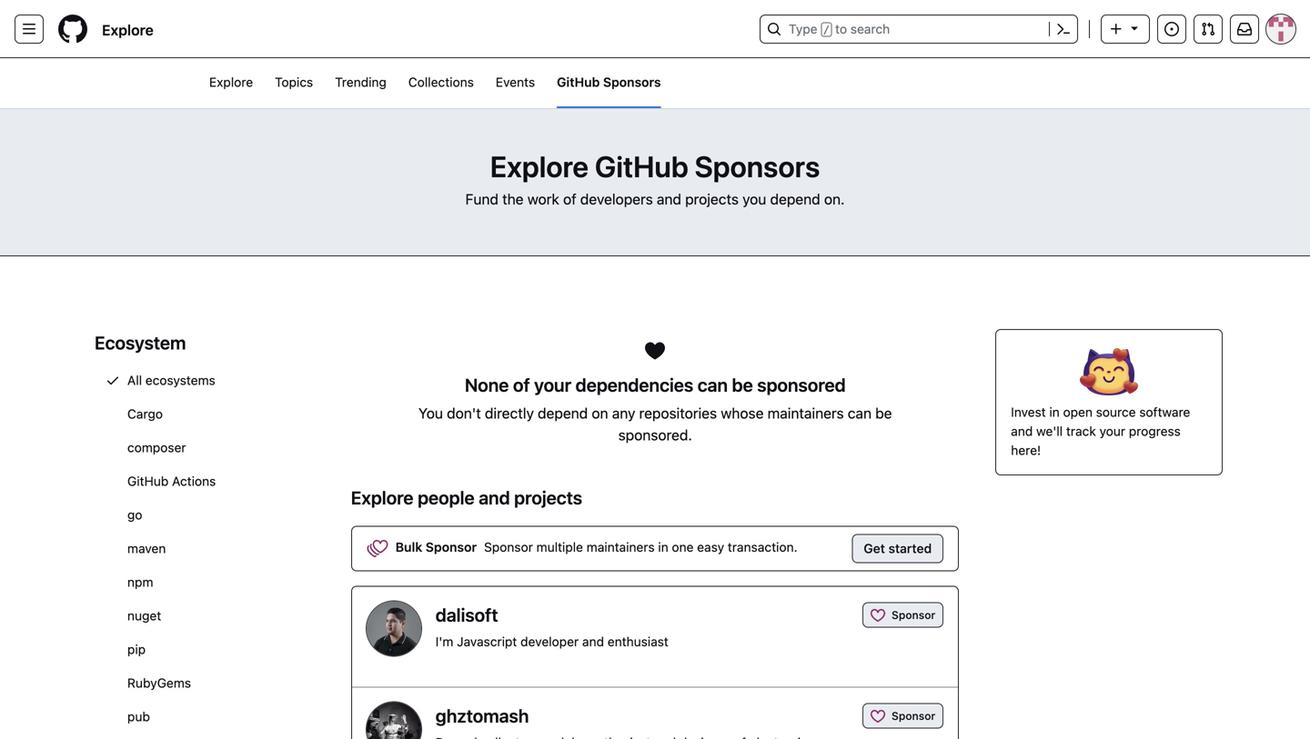 Task type: vqa. For each thing, say whether or not it's contained in the screenshot.
1,658 stars today
no



Task type: describe. For each thing, give the bounding box(es) containing it.
homepage image
[[58, 15, 87, 44]]

all
[[127, 373, 142, 388]]

and inside the explore github sponsors fund the work of developers and projects you depend on.
[[657, 191, 681, 208]]

1 horizontal spatial can
[[848, 405, 871, 422]]

explore left topics
[[209, 75, 253, 90]]

explore right the homepage icon
[[102, 21, 154, 39]]

pip
[[127, 642, 146, 657]]

we'll
[[1036, 424, 1063, 439]]

npm link
[[102, 573, 315, 592]]

github actions
[[127, 474, 216, 489]]

people
[[418, 487, 475, 509]]

explore inside the explore github sponsors fund the work of developers and projects you depend on.
[[490, 149, 589, 184]]

type
[[789, 21, 817, 36]]

and right people
[[479, 487, 510, 509]]

github inside the explore github sponsors fund the work of developers and projects you depend on.
[[595, 149, 688, 184]]

trending
[[335, 75, 387, 90]]

rubygems link
[[102, 674, 315, 693]]

sponsors inside the explore github sponsors fund the work of developers and projects you depend on.
[[695, 149, 820, 184]]

projects inside the explore github sponsors fund the work of developers and projects you depend on.
[[685, 191, 739, 208]]

and right developer
[[582, 635, 604, 650]]

ecosystems
[[145, 373, 215, 388]]

sponsors inside github sponsors link
[[603, 75, 661, 90]]

collections link
[[408, 58, 474, 108]]

of inside none of your dependencies can be sponsored you don't directly depend on any repositories whose maintainers can be sponsored.
[[513, 374, 530, 396]]

events link
[[496, 58, 535, 108]]

topics
[[275, 75, 313, 90]]

0 horizontal spatial can
[[697, 374, 728, 396]]

transaction.
[[728, 540, 797, 555]]

type / to search
[[789, 21, 890, 36]]

sponsor right bulk
[[426, 540, 477, 555]]

go
[[127, 508, 142, 523]]

whose
[[721, 405, 764, 422]]

1 horizontal spatial be
[[875, 405, 892, 422]]

get
[[864, 541, 885, 556]]

go link
[[102, 506, 315, 525]]

github for github actions
[[127, 474, 169, 489]]

nuget link
[[102, 607, 315, 626]]

here!
[[1011, 443, 1041, 458]]

command palette image
[[1056, 22, 1071, 36]]

on
[[592, 405, 608, 422]]

your inside invest in open source software and we'll track your progress here!
[[1100, 424, 1125, 439]]

maintainers inside none of your dependencies can be sponsored you don't directly depend on any repositories whose maintainers can be sponsored.
[[767, 405, 844, 422]]

issue opened image
[[1165, 22, 1179, 36]]

invest in open source software and we'll track your progress here!
[[1011, 405, 1190, 458]]

you
[[418, 405, 443, 422]]

dependencies
[[575, 374, 693, 396]]

sponsor right heart image
[[892, 710, 935, 723]]

multiple
[[536, 540, 583, 555]]

enthusiast
[[608, 635, 669, 650]]

heart image
[[870, 710, 885, 724]]

0 horizontal spatial in
[[658, 540, 668, 555]]

to
[[835, 21, 847, 36]]

github sponsors link
[[557, 58, 661, 108]]

maven
[[127, 541, 166, 556]]

/
[[823, 24, 830, 36]]

sponsor right heart icon
[[892, 609, 935, 622]]

explore github sponsors fund the work of developers and projects you depend on.
[[465, 149, 845, 208]]

heart fill image
[[644, 340, 666, 362]]

depend inside the explore github sponsors fund the work of developers and projects you depend on.
[[770, 191, 820, 208]]

npm
[[127, 575, 153, 590]]

topics link
[[275, 58, 313, 108]]

pub link
[[102, 708, 315, 727]]

1 vertical spatial explore link
[[209, 58, 253, 108]]

0 vertical spatial be
[[732, 374, 753, 396]]

ecosystem
[[95, 332, 186, 353]]

composer link
[[102, 439, 315, 458]]

repositories
[[639, 405, 717, 422]]

cargo link
[[102, 405, 315, 424]]

sponsor left multiple
[[484, 540, 533, 555]]

github actions link
[[102, 472, 315, 491]]

developers
[[580, 191, 653, 208]]

of inside the explore github sponsors fund the work of developers and projects you depend on.
[[563, 191, 576, 208]]

dalisoft link
[[436, 602, 498, 629]]

the
[[502, 191, 524, 208]]

open
[[1063, 405, 1093, 420]]

all ecosystems
[[127, 373, 215, 388]]

notifications image
[[1237, 22, 1252, 36]]

cargo
[[127, 407, 163, 422]]

1 vertical spatial projects
[[514, 487, 582, 509]]



Task type: locate. For each thing, give the bounding box(es) containing it.
be
[[732, 374, 753, 396], [875, 405, 892, 422]]

none of your dependencies can be sponsored you don't directly depend on any repositories whose maintainers can be sponsored.
[[418, 374, 892, 444]]

i'm
[[436, 635, 453, 650]]

explore up bulk
[[351, 487, 414, 509]]

maintainers
[[767, 405, 844, 422], [587, 540, 655, 555]]

collections
[[408, 75, 474, 90]]

2 sponsor link from the top
[[862, 704, 944, 729]]

your
[[534, 374, 571, 396], [1100, 424, 1125, 439]]

@dalisoft image
[[366, 602, 421, 656]]

0 horizontal spatial explore link
[[95, 15, 161, 46]]

none
[[464, 374, 509, 396]]

get started link
[[852, 535, 944, 564]]

0 horizontal spatial projects
[[514, 487, 582, 509]]

depend left on. in the right top of the page
[[770, 191, 820, 208]]

source
[[1096, 405, 1136, 420]]

can
[[697, 374, 728, 396], [848, 405, 871, 422]]

explore link right the homepage icon
[[95, 15, 161, 46]]

dalisoft
[[436, 605, 498, 626]]

in left one
[[658, 540, 668, 555]]

search
[[851, 21, 890, 36]]

github down composer
[[127, 474, 169, 489]]

easy
[[697, 540, 724, 555]]

1 horizontal spatial maintainers
[[767, 405, 844, 422]]

check image
[[106, 373, 120, 388]]

0 vertical spatial can
[[697, 374, 728, 396]]

triangle down image
[[1127, 20, 1142, 35]]

2 vertical spatial github
[[127, 474, 169, 489]]

depend left on
[[538, 405, 588, 422]]

your inside none of your dependencies can be sponsored you don't directly depend on any repositories whose maintainers can be sponsored.
[[534, 374, 571, 396]]

and
[[657, 191, 681, 208], [1011, 424, 1033, 439], [479, 487, 510, 509], [582, 635, 604, 650]]

1 vertical spatial sponsor link
[[862, 704, 944, 729]]

in
[[1049, 405, 1060, 420], [658, 540, 668, 555]]

0 vertical spatial github
[[557, 75, 600, 90]]

1 vertical spatial of
[[513, 374, 530, 396]]

one
[[672, 540, 694, 555]]

of right work
[[563, 191, 576, 208]]

depend
[[770, 191, 820, 208], [538, 405, 588, 422]]

1 horizontal spatial in
[[1049, 405, 1060, 420]]

your right the none
[[534, 374, 571, 396]]

0 vertical spatial your
[[534, 374, 571, 396]]

maintainers down sponsored
[[767, 405, 844, 422]]

1 vertical spatial in
[[658, 540, 668, 555]]

i'm javascript developer and enthusiast
[[436, 635, 669, 650]]

plus image
[[1109, 22, 1124, 36]]

sponsored.
[[618, 427, 692, 444]]

explore link
[[95, 15, 161, 46], [209, 58, 253, 108]]

heart image
[[870, 609, 885, 623]]

bulk
[[396, 540, 422, 555]]

1 horizontal spatial your
[[1100, 424, 1125, 439]]

progress
[[1129, 424, 1181, 439]]

@ghztomash image
[[366, 703, 421, 740]]

depend inside none of your dependencies can be sponsored you don't directly depend on any repositories whose maintainers can be sponsored.
[[538, 405, 588, 422]]

javascript
[[457, 635, 517, 650]]

sponsor
[[426, 540, 477, 555], [484, 540, 533, 555], [892, 609, 935, 622], [892, 710, 935, 723]]

work
[[527, 191, 559, 208]]

ghztomash
[[436, 706, 529, 727]]

in inside invest in open source software and we'll track your progress here!
[[1049, 405, 1060, 420]]

projects
[[685, 191, 739, 208], [514, 487, 582, 509]]

github sponsors
[[557, 75, 661, 90]]

1 vertical spatial sponsors
[[695, 149, 820, 184]]

explore people and projects
[[351, 487, 582, 509]]

sponsored
[[757, 374, 846, 396]]

bulk sponsor sponsor multiple maintainers in one easy transaction.
[[396, 540, 797, 555]]

pub
[[127, 710, 150, 725]]

maintainers right multiple
[[587, 540, 655, 555]]

software
[[1139, 405, 1190, 420]]

on.
[[824, 191, 845, 208]]

events
[[496, 75, 535, 90]]

1 horizontal spatial projects
[[685, 191, 739, 208]]

github for github sponsors
[[557, 75, 600, 90]]

track
[[1066, 424, 1096, 439]]

started
[[888, 541, 932, 556]]

0 vertical spatial sponsors
[[603, 75, 661, 90]]

in up we'll
[[1049, 405, 1060, 420]]

0 vertical spatial depend
[[770, 191, 820, 208]]

1 horizontal spatial sponsors
[[695, 149, 820, 184]]

github
[[557, 75, 600, 90], [595, 149, 688, 184], [127, 474, 169, 489]]

0 vertical spatial explore link
[[95, 15, 161, 46]]

and inside invest in open source software and we'll track your progress here!
[[1011, 424, 1033, 439]]

0 horizontal spatial maintainers
[[587, 540, 655, 555]]

0 horizontal spatial depend
[[538, 405, 588, 422]]

1 vertical spatial maintainers
[[587, 540, 655, 555]]

fund
[[465, 191, 498, 208]]

sponsor link
[[862, 603, 944, 628], [862, 704, 944, 729]]

1 sponsor link from the top
[[862, 603, 944, 628]]

1 horizontal spatial explore link
[[209, 58, 253, 108]]

0 horizontal spatial of
[[513, 374, 530, 396]]

1 horizontal spatial of
[[563, 191, 576, 208]]

pip link
[[102, 640, 315, 660]]

directly
[[485, 405, 534, 422]]

explore link left the "topics" link
[[209, 58, 253, 108]]

and up here!
[[1011, 424, 1033, 439]]

trending link
[[335, 58, 387, 108]]

0 vertical spatial of
[[563, 191, 576, 208]]

sponsors
[[603, 75, 661, 90], [695, 149, 820, 184]]

1 vertical spatial depend
[[538, 405, 588, 422]]

any
[[612, 405, 635, 422]]

actions
[[172, 474, 216, 489]]

all ecosystems link
[[102, 371, 315, 390]]

1 vertical spatial github
[[595, 149, 688, 184]]

maven link
[[102, 540, 315, 559]]

ghztomash link
[[436, 703, 529, 730]]

you
[[742, 191, 766, 208]]

1 horizontal spatial depend
[[770, 191, 820, 208]]

of
[[563, 191, 576, 208], [513, 374, 530, 396]]

github right events
[[557, 75, 600, 90]]

explore up work
[[490, 149, 589, 184]]

0 vertical spatial sponsor link
[[862, 603, 944, 628]]

github up developers in the left of the page
[[595, 149, 688, 184]]

your down source
[[1100, 424, 1125, 439]]

1 vertical spatial be
[[875, 405, 892, 422]]

get started
[[864, 541, 932, 556]]

0 vertical spatial maintainers
[[767, 405, 844, 422]]

sponsor link for ghztomash
[[862, 704, 944, 729]]

sponsor link for dalisoft
[[862, 603, 944, 628]]

1 vertical spatial your
[[1100, 424, 1125, 439]]

0 horizontal spatial sponsors
[[603, 75, 661, 90]]

0 horizontal spatial your
[[534, 374, 571, 396]]

projects left you
[[685, 191, 739, 208]]

don't
[[447, 405, 481, 422]]

projects up multiple
[[514, 487, 582, 509]]

invest
[[1011, 405, 1046, 420]]

0 horizontal spatial be
[[732, 374, 753, 396]]

nuget
[[127, 609, 161, 624]]

rubygems
[[127, 676, 191, 691]]

of up directly on the left of page
[[513, 374, 530, 396]]

composer
[[127, 440, 186, 455]]

1 vertical spatial can
[[848, 405, 871, 422]]

developer
[[520, 635, 579, 650]]

git pull request image
[[1201, 22, 1215, 36]]

0 vertical spatial in
[[1049, 405, 1060, 420]]

explore
[[102, 21, 154, 39], [209, 75, 253, 90], [490, 149, 589, 184], [351, 487, 414, 509]]

0 vertical spatial projects
[[685, 191, 739, 208]]

and right developers in the left of the page
[[657, 191, 681, 208]]



